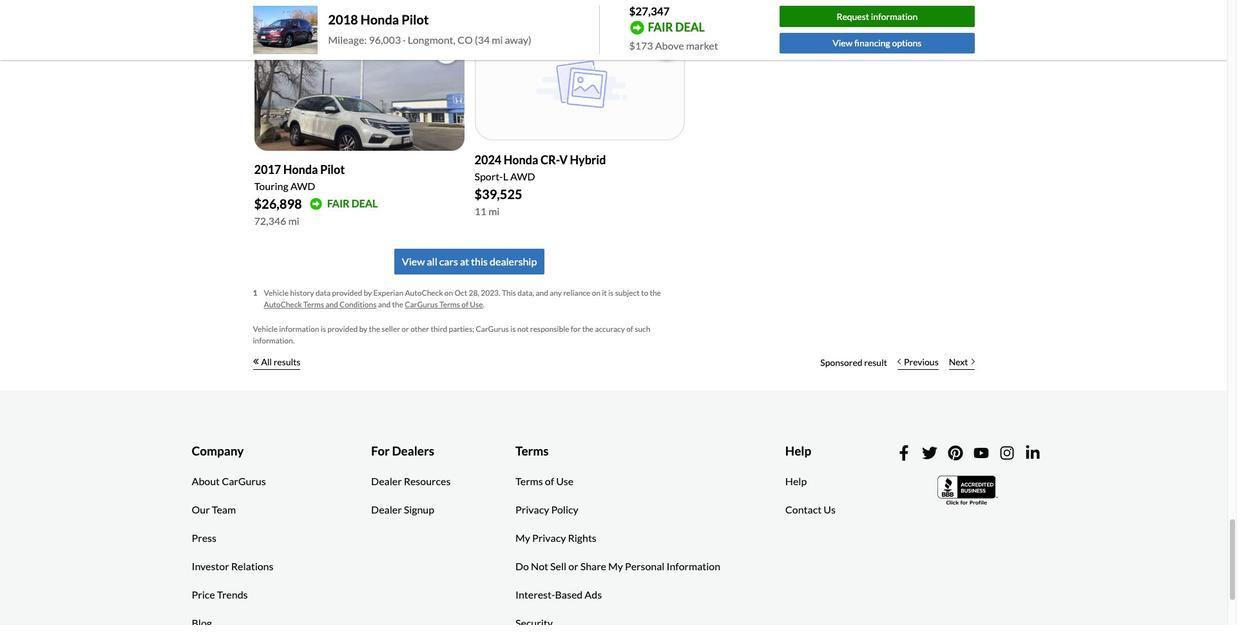 Task type: describe. For each thing, give the bounding box(es) containing it.
chevron double left image
[[253, 359, 259, 365]]

contact us link
[[776, 495, 845, 524]]

pilot for 2018
[[402, 12, 429, 27]]

1 vertical spatial use
[[556, 475, 574, 487]]

above
[[655, 39, 684, 51]]

0 horizontal spatial my
[[515, 532, 530, 544]]

share
[[580, 560, 606, 572]]

view financing options
[[833, 38, 922, 49]]

this
[[502, 288, 516, 298]]

cars
[[439, 255, 458, 268]]

awd inside the 2017 honda pilot touring awd
[[290, 180, 315, 192]]

0 horizontal spatial and
[[325, 300, 338, 310]]

trends
[[217, 588, 248, 601]]

the right for
[[582, 324, 594, 334]]

interest-based ads
[[515, 588, 602, 601]]

press
[[192, 532, 216, 544]]

help link
[[776, 467, 817, 495]]

any
[[550, 288, 562, 298]]

investor relations
[[192, 560, 273, 572]]

personal
[[625, 560, 665, 572]]

1 vertical spatial privacy
[[532, 532, 566, 544]]

chevron left image
[[898, 359, 901, 365]]

96,003
[[369, 34, 401, 46]]

by inside 1 vehicle history data provided by experian autocheck on oct 28, 2023. this data, and any reliance on it is subject to the autocheck terms and conditions and the cargurus terms of use .
[[364, 288, 372, 298]]

dealer signup link
[[362, 495, 444, 524]]

rights
[[568, 532, 597, 544]]

view financing options button
[[780, 33, 975, 54]]

2018 honda pilot mileage: 96,003 · longmont, co (34 mi away)
[[328, 12, 531, 46]]

not
[[531, 560, 548, 572]]

information.
[[253, 336, 295, 346]]

2024 honda cr-v hybrid sport-l awd $39,525 11 mi
[[475, 153, 606, 217]]

previous
[[904, 356, 939, 367]]

deal
[[675, 20, 705, 34]]

information for request
[[871, 11, 918, 22]]

dealer resources link
[[362, 467, 460, 495]]

sell
[[550, 560, 566, 572]]

2018
[[328, 12, 358, 27]]

options
[[892, 38, 922, 49]]

v
[[559, 153, 568, 167]]

oct
[[455, 288, 467, 298]]

fair deal
[[327, 197, 378, 210]]

for
[[371, 444, 390, 458]]

cargurus inside vehicle information is provided by the seller or other third parties; cargurus is not responsible for the accuracy of such information.
[[476, 324, 509, 334]]

accuracy
[[595, 324, 625, 334]]

is inside 1 vehicle history data provided by experian autocheck on oct 28, 2023. this data, and any reliance on it is subject to the autocheck terms and conditions and the cargurus terms of use .
[[608, 288, 614, 298]]

cr-
[[541, 153, 559, 167]]

about
[[192, 475, 220, 487]]

based
[[555, 588, 583, 601]]

awd inside 2024 honda cr-v hybrid sport-l awd $39,525 11 mi
[[510, 170, 535, 183]]

responsible
[[530, 324, 569, 334]]

28,
[[469, 288, 479, 298]]

cargurus terms of use link
[[405, 300, 483, 310]]

away)
[[505, 34, 531, 46]]

the down experian
[[392, 300, 403, 310]]

provided inside 1 vehicle history data provided by experian autocheck on oct 28, 2023. this data, and any reliance on it is subject to the autocheck terms and conditions and the cargurus terms of use .
[[332, 288, 362, 298]]

2 vertical spatial of
[[545, 475, 554, 487]]

us
[[824, 503, 836, 515]]

dealer for dealer resources
[[371, 475, 402, 487]]

terms of use
[[515, 475, 574, 487]]

history
[[290, 288, 314, 298]]

0 horizontal spatial autocheck
[[264, 300, 302, 310]]

privacy policy link
[[506, 495, 588, 524]]

1 help from the top
[[785, 444, 811, 458]]

dealer signup
[[371, 503, 434, 515]]

third
[[431, 324, 447, 334]]

parties;
[[449, 324, 474, 334]]

·
[[403, 34, 406, 46]]

honda for 2018
[[361, 12, 399, 27]]

resources
[[404, 475, 451, 487]]

$173
[[629, 39, 653, 51]]

72,346
[[254, 215, 286, 227]]

view for view all cars at this dealership
[[402, 255, 425, 268]]

contact us
[[785, 503, 836, 515]]

all results link
[[253, 348, 301, 377]]

next
[[949, 356, 968, 367]]

mileage:
[[328, 34, 367, 46]]

this
[[471, 255, 488, 268]]

deal
[[352, 197, 378, 210]]

l
[[503, 170, 508, 183]]

2018 honda pilot image
[[253, 6, 318, 54]]

1 vehicle history data provided by experian autocheck on oct 28, 2023. this data, and any reliance on it is subject to the autocheck terms and conditions and the cargurus terms of use .
[[253, 288, 661, 310]]

do
[[515, 560, 529, 572]]

1 on from the left
[[444, 288, 453, 298]]

the left seller
[[369, 324, 380, 334]]

honda for 2017
[[283, 163, 318, 177]]

press link
[[182, 524, 226, 552]]

0 vertical spatial privacy
[[515, 503, 549, 515]]

team
[[212, 503, 236, 515]]

co
[[457, 34, 473, 46]]

longmont,
[[408, 34, 456, 46]]

for dealers
[[371, 444, 434, 458]]

interest-
[[515, 588, 555, 601]]

request information button
[[780, 6, 975, 27]]

1
[[253, 288, 257, 298]]

provided inside vehicle information is provided by the seller or other third parties; cargurus is not responsible for the accuracy of such information.
[[328, 324, 358, 334]]



Task type: locate. For each thing, give the bounding box(es) containing it.
honda for 2024
[[504, 153, 538, 167]]

honda inside the 2017 honda pilot touring awd
[[283, 163, 318, 177]]

2 on from the left
[[592, 288, 600, 298]]

and left any
[[536, 288, 548, 298]]

.
[[483, 300, 485, 310]]

1 vertical spatial autocheck
[[264, 300, 302, 310]]

and down experian
[[378, 300, 391, 310]]

1 vertical spatial provided
[[328, 324, 358, 334]]

data,
[[518, 288, 534, 298]]

information inside button
[[871, 11, 918, 22]]

terms of use link
[[506, 467, 583, 495]]

about cargurus link
[[182, 467, 276, 495]]

2 horizontal spatial and
[[536, 288, 548, 298]]

my right share
[[608, 560, 623, 572]]

market
[[686, 39, 718, 51]]

0 vertical spatial provided
[[332, 288, 362, 298]]

1 vertical spatial or
[[568, 560, 578, 572]]

mi inside 2018 honda pilot mileage: 96,003 · longmont, co (34 mi away)
[[492, 34, 503, 46]]

dealer
[[371, 475, 402, 487], [371, 503, 402, 515]]

dealer for dealer signup
[[371, 503, 402, 515]]

terms down 'oct' on the top of the page
[[439, 300, 460, 310]]

of inside vehicle information is provided by the seller or other third parties; cargurus is not responsible for the accuracy of such information.
[[626, 324, 633, 334]]

information up information.
[[279, 324, 319, 334]]

11
[[475, 205, 487, 217]]

by up conditions
[[364, 288, 372, 298]]

next link
[[944, 348, 980, 377]]

it
[[602, 288, 607, 298]]

0 vertical spatial autocheck
[[405, 288, 443, 298]]

vehicle up information.
[[253, 324, 278, 334]]

0 vertical spatial vehicle
[[264, 288, 289, 298]]

vehicle inside 1 vehicle history data provided by experian autocheck on oct 28, 2023. this data, and any reliance on it is subject to the autocheck terms and conditions and the cargurus terms of use .
[[264, 288, 289, 298]]

0 horizontal spatial is
[[321, 324, 326, 334]]

2024 honda cr-v hybrid image
[[475, 28, 685, 141]]

policy
[[551, 503, 578, 515]]

dealer resources
[[371, 475, 451, 487]]

1 horizontal spatial my
[[608, 560, 623, 572]]

not
[[517, 324, 529, 334]]

1 dealer from the top
[[371, 475, 402, 487]]

2017 honda pilot touring awd
[[254, 163, 345, 192]]

1 vertical spatial view
[[402, 255, 425, 268]]

1 horizontal spatial use
[[556, 475, 574, 487]]

request
[[837, 11, 869, 22]]

0 vertical spatial my
[[515, 532, 530, 544]]

sponsored
[[820, 357, 863, 368]]

privacy
[[515, 503, 549, 515], [532, 532, 566, 544]]

1 vertical spatial of
[[626, 324, 633, 334]]

information for vehicle
[[279, 324, 319, 334]]

to
[[641, 288, 648, 298]]

vehicle information is provided by the seller or other third parties; cargurus is not responsible for the accuracy of such information.
[[253, 324, 650, 346]]

financing
[[854, 38, 890, 49]]

my privacy rights
[[515, 532, 597, 544]]

click for the bbb business review of this auto listing service in cambridge ma image
[[937, 475, 999, 507]]

honda up l
[[504, 153, 538, 167]]

2 horizontal spatial honda
[[504, 153, 538, 167]]

2 vertical spatial cargurus
[[222, 475, 266, 487]]

do not sell or share my personal information
[[515, 560, 720, 572]]

help
[[785, 444, 811, 458], [785, 475, 807, 487]]

mi right (34
[[492, 34, 503, 46]]

provided
[[332, 288, 362, 298], [328, 324, 358, 334]]

0 vertical spatial information
[[871, 11, 918, 22]]

1 horizontal spatial is
[[510, 324, 516, 334]]

autocheck up cargurus terms of use link
[[405, 288, 443, 298]]

1 horizontal spatial pilot
[[402, 12, 429, 27]]

1 vertical spatial cargurus
[[476, 324, 509, 334]]

0 vertical spatial by
[[364, 288, 372, 298]]

fair deal
[[648, 20, 705, 34]]

pilot inside the 2017 honda pilot touring awd
[[320, 163, 345, 177]]

privacy down "terms of use" link
[[515, 503, 549, 515]]

signup
[[404, 503, 434, 515]]

view left all
[[402, 255, 425, 268]]

mi down $26,898
[[288, 215, 299, 227]]

0 horizontal spatial or
[[402, 324, 409, 334]]

interest-based ads link
[[506, 581, 612, 609]]

of down 'oct' on the top of the page
[[461, 300, 468, 310]]

provided down conditions
[[328, 324, 358, 334]]

1 horizontal spatial awd
[[510, 170, 535, 183]]

sport-
[[475, 170, 503, 183]]

0 vertical spatial help
[[785, 444, 811, 458]]

results
[[274, 356, 301, 367]]

all
[[427, 255, 437, 268]]

of left such
[[626, 324, 633, 334]]

honda
[[361, 12, 399, 27], [504, 153, 538, 167], [283, 163, 318, 177]]

information inside vehicle information is provided by the seller or other third parties; cargurus is not responsible for the accuracy of such information.
[[279, 324, 319, 334]]

or right seller
[[402, 324, 409, 334]]

1 horizontal spatial autocheck
[[405, 288, 443, 298]]

dealers
[[392, 444, 434, 458]]

2017 honda pilot image
[[254, 33, 464, 151]]

$26,898
[[254, 196, 302, 212]]

by
[[364, 288, 372, 298], [359, 324, 367, 334]]

2017
[[254, 163, 281, 177]]

awd up fair deal image
[[290, 180, 315, 192]]

2 horizontal spatial is
[[608, 288, 614, 298]]

0 horizontal spatial view
[[402, 255, 425, 268]]

mi right 11
[[488, 205, 500, 217]]

company
[[192, 444, 244, 458]]

fair deal image
[[310, 198, 322, 210]]

1 vertical spatial help
[[785, 475, 807, 487]]

0 horizontal spatial use
[[470, 300, 483, 310]]

such
[[635, 324, 650, 334]]

price trends link
[[182, 581, 257, 609]]

1 horizontal spatial on
[[592, 288, 600, 298]]

1 vertical spatial by
[[359, 324, 367, 334]]

of inside 1 vehicle history data provided by experian autocheck on oct 28, 2023. this data, and any reliance on it is subject to the autocheck terms and conditions and the cargurus terms of use .
[[461, 300, 468, 310]]

2024
[[475, 153, 501, 167]]

1 vertical spatial my
[[608, 560, 623, 572]]

conditions
[[340, 300, 377, 310]]

privacy policy
[[515, 503, 578, 515]]

terms up privacy policy
[[515, 475, 543, 487]]

awd right l
[[510, 170, 535, 183]]

relations
[[231, 560, 273, 572]]

autocheck down history
[[264, 300, 302, 310]]

0 vertical spatial use
[[470, 300, 483, 310]]

0 horizontal spatial awd
[[290, 180, 315, 192]]

pilot up fair
[[320, 163, 345, 177]]

vehicle right 1
[[264, 288, 289, 298]]

by down conditions
[[359, 324, 367, 334]]

0 horizontal spatial information
[[279, 324, 319, 334]]

investor
[[192, 560, 229, 572]]

0 vertical spatial view
[[833, 38, 853, 49]]

use down 28,
[[470, 300, 483, 310]]

contact
[[785, 503, 822, 515]]

cargurus down "."
[[476, 324, 509, 334]]

on left 'oct' on the top of the page
[[444, 288, 453, 298]]

about cargurus
[[192, 475, 266, 487]]

0 vertical spatial dealer
[[371, 475, 402, 487]]

pilot up ·
[[402, 12, 429, 27]]

privacy down privacy policy link
[[532, 532, 566, 544]]

(34
[[475, 34, 490, 46]]

view all cars at this dealership link
[[394, 249, 545, 275]]

price trends
[[192, 588, 248, 601]]

1 horizontal spatial honda
[[361, 12, 399, 27]]

1 vertical spatial pilot
[[320, 163, 345, 177]]

terms down the data
[[303, 300, 324, 310]]

0 vertical spatial or
[[402, 324, 409, 334]]

help up help link on the bottom of the page
[[785, 444, 811, 458]]

0 vertical spatial cargurus
[[405, 300, 438, 310]]

data
[[315, 288, 331, 298]]

view down request
[[833, 38, 853, 49]]

of up privacy policy
[[545, 475, 554, 487]]

1 horizontal spatial of
[[545, 475, 554, 487]]

honda inside 2018 honda pilot mileage: 96,003 · longmont, co (34 mi away)
[[361, 12, 399, 27]]

or right sell
[[568, 560, 578, 572]]

view
[[833, 38, 853, 49], [402, 255, 425, 268]]

chevron right image
[[971, 359, 975, 365]]

cargurus
[[405, 300, 438, 310], [476, 324, 509, 334], [222, 475, 266, 487]]

use inside 1 vehicle history data provided by experian autocheck on oct 28, 2023. this data, and any reliance on it is subject to the autocheck terms and conditions and the cargurus terms of use .
[[470, 300, 483, 310]]

fair
[[327, 197, 350, 210]]

for
[[571, 324, 581, 334]]

autocheck
[[405, 288, 443, 298], [264, 300, 302, 310]]

autocheck terms and conditions link
[[264, 300, 377, 310]]

vehicle inside vehicle information is provided by the seller or other third parties; cargurus is not responsible for the accuracy of such information.
[[253, 324, 278, 334]]

awd
[[510, 170, 535, 183], [290, 180, 315, 192]]

use up the policy
[[556, 475, 574, 487]]

0 horizontal spatial honda
[[283, 163, 318, 177]]

1 vertical spatial vehicle
[[253, 324, 278, 334]]

our team link
[[182, 495, 246, 524]]

0 horizontal spatial of
[[461, 300, 468, 310]]

1 horizontal spatial cargurus
[[405, 300, 438, 310]]

use
[[470, 300, 483, 310], [556, 475, 574, 487]]

pilot inside 2018 honda pilot mileage: 96,003 · longmont, co (34 mi away)
[[402, 12, 429, 27]]

honda inside 2024 honda cr-v hybrid sport-l awd $39,525 11 mi
[[504, 153, 538, 167]]

terms inside "terms of use" link
[[515, 475, 543, 487]]

is
[[608, 288, 614, 298], [321, 324, 326, 334], [510, 324, 516, 334]]

my
[[515, 532, 530, 544], [608, 560, 623, 572]]

or inside vehicle information is provided by the seller or other third parties; cargurus is not responsible for the accuracy of such information.
[[402, 324, 409, 334]]

our team
[[192, 503, 236, 515]]

0 vertical spatial of
[[461, 300, 468, 310]]

pilot for 2017
[[320, 163, 345, 177]]

fair
[[648, 20, 673, 34]]

0 vertical spatial pilot
[[402, 12, 429, 27]]

0 horizontal spatial on
[[444, 288, 453, 298]]

hybrid
[[570, 153, 606, 167]]

pilot
[[402, 12, 429, 27], [320, 163, 345, 177]]

is left not
[[510, 324, 516, 334]]

reliance
[[563, 288, 590, 298]]

cargurus up team
[[222, 475, 266, 487]]

1 vertical spatial information
[[279, 324, 319, 334]]

touring
[[254, 180, 288, 192]]

2 horizontal spatial of
[[626, 324, 633, 334]]

my up do
[[515, 532, 530, 544]]

cargurus up other
[[405, 300, 438, 310]]

0 horizontal spatial pilot
[[320, 163, 345, 177]]

$27,347
[[629, 5, 670, 18]]

dealer down for at the bottom of the page
[[371, 475, 402, 487]]

help up contact
[[785, 475, 807, 487]]

dealership
[[490, 255, 537, 268]]

honda up 96,003
[[361, 12, 399, 27]]

is right the it
[[608, 288, 614, 298]]

terms up terms of use
[[515, 444, 549, 458]]

1 horizontal spatial or
[[568, 560, 578, 572]]

ads
[[585, 588, 602, 601]]

by inside vehicle information is provided by the seller or other third parties; cargurus is not responsible for the accuracy of such information.
[[359, 324, 367, 334]]

do not sell or share my personal information link
[[506, 552, 730, 581]]

honda right 2017
[[283, 163, 318, 177]]

dealer left signup
[[371, 503, 402, 515]]

result
[[864, 357, 887, 368]]

information up options at the right top
[[871, 11, 918, 22]]

or
[[402, 324, 409, 334], [568, 560, 578, 572]]

1 horizontal spatial and
[[378, 300, 391, 310]]

provided up conditions
[[332, 288, 362, 298]]

1 horizontal spatial information
[[871, 11, 918, 22]]

the right to in the top right of the page
[[650, 288, 661, 298]]

cargurus inside 1 vehicle history data provided by experian autocheck on oct 28, 2023. this data, and any reliance on it is subject to the autocheck terms and conditions and the cargurus terms of use .
[[405, 300, 438, 310]]

of
[[461, 300, 468, 310], [626, 324, 633, 334], [545, 475, 554, 487]]

2 horizontal spatial cargurus
[[476, 324, 509, 334]]

0 horizontal spatial cargurus
[[222, 475, 266, 487]]

view for view financing options
[[833, 38, 853, 49]]

is down autocheck terms and conditions link
[[321, 324, 326, 334]]

vehicle
[[264, 288, 289, 298], [253, 324, 278, 334]]

1 horizontal spatial view
[[833, 38, 853, 49]]

the
[[650, 288, 661, 298], [392, 300, 403, 310], [369, 324, 380, 334], [582, 324, 594, 334]]

and down the data
[[325, 300, 338, 310]]

1 vertical spatial dealer
[[371, 503, 402, 515]]

$173 above market
[[629, 39, 718, 51]]

2 help from the top
[[785, 475, 807, 487]]

on left the it
[[592, 288, 600, 298]]

mi inside 2024 honda cr-v hybrid sport-l awd $39,525 11 mi
[[488, 205, 500, 217]]

view inside button
[[833, 38, 853, 49]]

view all cars at this dealership
[[402, 255, 537, 268]]

2 dealer from the top
[[371, 503, 402, 515]]



Task type: vqa. For each thing, say whether or not it's contained in the screenshot.
top seats
no



